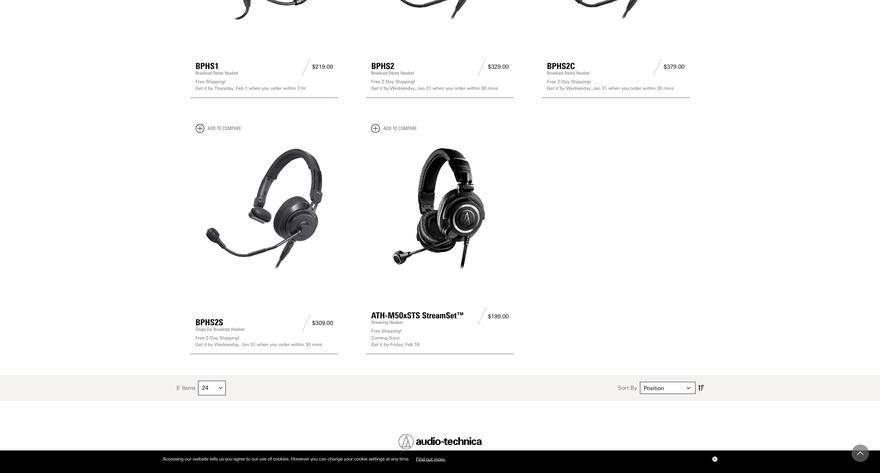 Task type: locate. For each thing, give the bounding box(es) containing it.
2 horizontal spatial free 2 -day shipping! get it by wednesday, jan 31 when you order within 30 mins
[[547, 79, 674, 91]]

stereo inside bphs1 broadcast stereo headset
[[213, 70, 224, 76]]

bphs1 image
[[196, 0, 333, 27]]

by down ear
[[208, 342, 213, 348]]

by
[[208, 86, 213, 91], [384, 86, 389, 91], [560, 86, 565, 91], [208, 342, 213, 348], [384, 342, 389, 348]]

wednesday, for bphs2c
[[566, 86, 592, 91]]

it left thursday,
[[204, 86, 207, 91]]

shipping! up thursday,
[[206, 79, 226, 84]]

can
[[319, 457, 327, 462]]

shipping! inside free shipping! get it by thursday, feb 1 when you order within 1 hr
[[206, 79, 226, 84]]

shipping!
[[206, 79, 226, 84], [396, 79, 416, 84], [571, 79, 591, 84], [382, 329, 402, 334], [220, 336, 240, 341]]

broadcast inside bphs2 broadcast stereo headset
[[372, 70, 388, 76]]

of
[[268, 457, 272, 462]]

wednesday, down the bphs2c broadcast stereo headset
[[566, 86, 592, 91]]

carrat down image right items
[[219, 387, 223, 390]]

mins for bphs2
[[488, 86, 498, 91]]

get down bphs1
[[196, 86, 203, 91]]

by left thursday,
[[208, 86, 213, 91]]

stereo
[[213, 70, 224, 76], [389, 70, 400, 76], [565, 70, 576, 76]]

free down bphs2c
[[547, 79, 557, 84]]

wednesday,
[[391, 86, 416, 91], [566, 86, 592, 91], [215, 342, 240, 348]]

2 stereo from the left
[[389, 70, 400, 76]]

sort by
[[619, 385, 638, 392]]

31
[[426, 86, 432, 91], [602, 86, 608, 91], [250, 342, 256, 348]]

2 down ear
[[206, 336, 209, 341]]

headset right bphs2c
[[577, 70, 590, 76]]

it down coming
[[380, 342, 383, 348]]

headset up thursday,
[[225, 70, 238, 76]]

our left website
[[185, 457, 192, 462]]

our
[[185, 457, 192, 462], [252, 457, 258, 462]]

compare
[[223, 126, 241, 132], [399, 126, 417, 132]]

to
[[217, 126, 222, 132], [393, 126, 398, 132], [246, 457, 250, 462]]

feb
[[236, 86, 244, 91], [406, 342, 413, 348]]

0 horizontal spatial add to compare button
[[196, 124, 241, 133]]

2 1 from the left
[[298, 86, 300, 91]]

free inside free shipping! get it by thursday, feb 1 when you order within 1 hr
[[196, 79, 205, 84]]

to for ath-
[[393, 126, 398, 132]]

change
[[328, 457, 343, 462]]

1 horizontal spatial free 2 -day shipping! get it by wednesday, jan 31 when you order within 30 mins
[[372, 79, 498, 91]]

headset inside bphs2 broadcast stereo headset
[[401, 70, 414, 76]]

free down bphs1
[[196, 79, 205, 84]]

1 horizontal spatial stereo
[[389, 70, 400, 76]]

add to compare
[[208, 126, 241, 132], [384, 126, 417, 132]]

within
[[283, 86, 296, 91], [467, 86, 480, 91], [643, 86, 656, 91], [291, 342, 304, 348]]

1 horizontal spatial 1
[[298, 86, 300, 91]]

to for bphs2s
[[217, 126, 222, 132]]

0 horizontal spatial compare
[[223, 126, 241, 132]]

more.
[[434, 457, 446, 462]]

broadcast for bphs1
[[196, 70, 212, 76]]

shipping! down bphs2s single-ear broadcast headset
[[220, 336, 240, 341]]

ath-
[[372, 311, 388, 321]]

headset right bphs2
[[401, 70, 414, 76]]

headset for bphs1
[[225, 70, 238, 76]]

mins for bphs2c
[[664, 86, 674, 91]]

- down the bphs2c broadcast stereo headset
[[560, 79, 562, 84]]

1 horizontal spatial feb
[[406, 342, 413, 348]]

at
[[386, 457, 390, 462]]

2 horizontal spatial 2
[[558, 79, 560, 84]]

2 horizontal spatial stereo
[[565, 70, 576, 76]]

streaming
[[372, 320, 388, 325]]

divider line image for bphs2s
[[300, 315, 312, 332]]

get
[[196, 86, 203, 91], [372, 86, 379, 91], [547, 86, 555, 91], [196, 342, 203, 348], [372, 342, 379, 348]]

compare for ath-
[[399, 126, 417, 132]]

add
[[208, 126, 216, 132], [384, 126, 392, 132]]

hr
[[302, 86, 306, 91]]

shipping! down bphs2 broadcast stereo headset at the left top
[[396, 79, 416, 84]]

day
[[386, 79, 394, 84], [562, 79, 570, 84], [210, 336, 218, 341]]

3 stereo from the left
[[565, 70, 576, 76]]

accessing our website tells us you agree to our use of cookies. however you can change your cookie settings at any time.
[[163, 457, 411, 462]]

when
[[249, 86, 261, 91], [433, 86, 445, 91], [609, 86, 621, 91], [257, 342, 269, 348]]

our left use
[[252, 457, 258, 462]]

2
[[382, 79, 385, 84], [558, 79, 560, 84], [206, 336, 209, 341]]

1 horizontal spatial jan
[[418, 86, 425, 91]]

bphs2 broadcast stereo headset
[[372, 61, 414, 76]]

headset for bphs2c
[[577, 70, 590, 76]]

1 horizontal spatial add
[[384, 126, 392, 132]]

website
[[193, 457, 209, 462]]

1 horizontal spatial our
[[252, 457, 258, 462]]

1 stereo from the left
[[213, 70, 224, 76]]

2 for bphs2c
[[558, 79, 560, 84]]

items
[[182, 385, 196, 392]]

day down the bphs2c broadcast stereo headset
[[562, 79, 570, 84]]

2 our from the left
[[252, 457, 258, 462]]

mins
[[488, 86, 498, 91], [664, 86, 674, 91], [312, 342, 322, 348]]

1 horizontal spatial day
[[386, 79, 394, 84]]

0 horizontal spatial feb
[[236, 86, 244, 91]]

30 for bphs2c
[[658, 86, 663, 91]]

free inside "free shipping! coming soon get it by friday, feb 16"
[[372, 329, 381, 334]]

2 horizontal spatial mins
[[664, 86, 674, 91]]

-
[[385, 79, 386, 84], [560, 79, 562, 84], [209, 336, 210, 341]]

headset inside the bphs2c broadcast stereo headset
[[577, 70, 590, 76]]

30 for bphs2
[[482, 86, 487, 91]]

sort
[[619, 385, 629, 392]]

1 horizontal spatial compare
[[399, 126, 417, 132]]

1
[[245, 86, 248, 91], [298, 86, 300, 91]]

2 for bphs2
[[382, 79, 385, 84]]

headset right ear
[[231, 327, 245, 332]]

shipping! down the bphs2c broadcast stereo headset
[[571, 79, 591, 84]]

0 horizontal spatial carrat down image
[[219, 387, 223, 390]]

broadcast inside the bphs2c broadcast stereo headset
[[547, 70, 564, 76]]

0 horizontal spatial 1
[[245, 86, 248, 91]]

add to compare button for bphs2s
[[196, 124, 241, 133]]

wednesday, down bphs2 broadcast stereo headset at the left top
[[391, 86, 416, 91]]

2 horizontal spatial day
[[562, 79, 570, 84]]

$379.00
[[664, 64, 685, 70]]

jan
[[418, 86, 425, 91], [593, 86, 601, 91], [242, 342, 249, 348]]

- down ear
[[209, 336, 210, 341]]

31 for bphs2
[[426, 86, 432, 91]]

carrat down image left set descending direction image
[[687, 387, 691, 390]]

broadcast inside bphs1 broadcast stereo headset
[[196, 70, 212, 76]]

2 horizontal spatial -
[[560, 79, 562, 84]]

1 horizontal spatial 31
[[426, 86, 432, 91]]

headset up "free shipping! coming soon get it by friday, feb 16"
[[389, 320, 403, 325]]

5 items
[[177, 385, 196, 392]]

free down bphs2
[[372, 79, 381, 84]]

1 horizontal spatial 2
[[382, 79, 385, 84]]

headset inside bphs2s single-ear broadcast headset
[[231, 327, 245, 332]]

1 add from the left
[[208, 126, 216, 132]]

add to compare button
[[196, 124, 241, 133], [372, 124, 417, 133]]

1 add to compare button from the left
[[196, 124, 241, 133]]

2 down bphs2c
[[558, 79, 560, 84]]

1 horizontal spatial to
[[246, 457, 250, 462]]

30
[[482, 86, 487, 91], [658, 86, 663, 91], [306, 342, 311, 348]]

accessing
[[163, 457, 184, 462]]

broadcast for bphs2
[[372, 70, 388, 76]]

single-
[[196, 327, 207, 332]]

stereo inside bphs2 broadcast stereo headset
[[389, 70, 400, 76]]

feb inside free shipping! get it by thursday, feb 1 when you order within 1 hr
[[236, 86, 244, 91]]

out
[[426, 457, 433, 462]]

by down coming
[[384, 342, 389, 348]]

- down bphs2 broadcast stereo headset at the left top
[[385, 79, 386, 84]]

streamset™
[[422, 311, 464, 321]]

2 add to compare button from the left
[[372, 124, 417, 133]]

2 add to compare from the left
[[384, 126, 417, 132]]

find out more. link
[[411, 454, 451, 465]]

1 add to compare from the left
[[208, 126, 241, 132]]

get down coming
[[372, 342, 379, 348]]

however
[[291, 457, 309, 462]]

0 horizontal spatial 30
[[306, 342, 311, 348]]

0 horizontal spatial wednesday,
[[215, 342, 240, 348]]

1 horizontal spatial -
[[385, 79, 386, 84]]

use
[[260, 457, 267, 462]]

broadcast
[[196, 70, 212, 76], [372, 70, 388, 76], [547, 70, 564, 76], [214, 327, 230, 332]]

0 horizontal spatial add
[[208, 126, 216, 132]]

$309.00
[[312, 320, 333, 327]]

0 vertical spatial feb
[[236, 86, 244, 91]]

2 horizontal spatial jan
[[593, 86, 601, 91]]

feb inside "free shipping! coming soon get it by friday, feb 16"
[[406, 342, 413, 348]]

day down bphs2 broadcast stereo headset at the left top
[[386, 79, 394, 84]]

0 horizontal spatial our
[[185, 457, 192, 462]]

ear
[[207, 327, 213, 332]]

free 2 -day shipping! get it by wednesday, jan 31 when you order within 30 mins for bphs2c
[[547, 79, 674, 91]]

mins down $309.00
[[312, 342, 322, 348]]

1 our from the left
[[185, 457, 192, 462]]

carrat down image
[[219, 387, 223, 390], [687, 387, 691, 390]]

0 horizontal spatial add to compare
[[208, 126, 241, 132]]

bphs1 broadcast stereo headset
[[196, 61, 238, 76]]

0 horizontal spatial 2
[[206, 336, 209, 341]]

1 vertical spatial feb
[[406, 342, 413, 348]]

2 compare from the left
[[399, 126, 417, 132]]

ath-m50xsts streamset™ streaming headset
[[372, 311, 464, 325]]

thursday,
[[215, 86, 235, 91]]

headset
[[225, 70, 238, 76], [401, 70, 414, 76], [577, 70, 590, 76], [389, 320, 403, 325], [231, 327, 245, 332]]

1 horizontal spatial carrat down image
[[687, 387, 691, 390]]

1 horizontal spatial add to compare button
[[372, 124, 417, 133]]

headset inside bphs1 broadcast stereo headset
[[225, 70, 238, 76]]

headset inside ath-m50xsts streamset™ streaming headset
[[389, 320, 403, 325]]

jan for bphs2c
[[593, 86, 601, 91]]

2 down bphs2
[[382, 79, 385, 84]]

stereo inside the bphs2c broadcast stereo headset
[[565, 70, 576, 76]]

get down bphs2c
[[547, 86, 555, 91]]

your
[[344, 457, 353, 462]]

divider line image for bphs2
[[476, 58, 488, 76]]

day down ear
[[210, 336, 218, 341]]

free 2 -day shipping! get it by wednesday, jan 31 when you order within 30 mins for bphs2
[[372, 79, 498, 91]]

1 horizontal spatial wednesday,
[[391, 86, 416, 91]]

$199.00
[[488, 313, 509, 320]]

it down bphs2c
[[556, 86, 559, 91]]

mins down $379.00
[[664, 86, 674, 91]]

2 horizontal spatial to
[[393, 126, 398, 132]]

friday,
[[391, 342, 404, 348]]

free
[[196, 79, 205, 84], [372, 79, 381, 84], [547, 79, 557, 84], [372, 329, 381, 334], [196, 336, 205, 341]]

divider line image
[[300, 58, 312, 76], [476, 58, 488, 76], [652, 58, 664, 76], [476, 308, 488, 325], [300, 315, 312, 332]]

1 right thursday,
[[245, 86, 248, 91]]

bphs2s
[[196, 318, 223, 328]]

feb left the 16
[[406, 342, 413, 348]]

1 left hr
[[298, 86, 300, 91]]

free 2 -day shipping! get it by wednesday, jan 31 when you order within 30 mins
[[372, 79, 498, 91], [547, 79, 674, 91], [196, 336, 322, 348]]

you
[[262, 86, 270, 91], [446, 86, 454, 91], [622, 86, 629, 91], [270, 342, 278, 348], [225, 457, 233, 462], [311, 457, 318, 462]]

2 horizontal spatial wednesday,
[[566, 86, 592, 91]]

order
[[271, 86, 282, 91], [455, 86, 466, 91], [631, 86, 642, 91], [279, 342, 290, 348]]

feb right thursday,
[[236, 86, 244, 91]]

add to compare for ath-
[[384, 126, 417, 132]]

arrow up image
[[858, 451, 864, 457]]

it inside free shipping! get it by thursday, feb 1 when you order within 1 hr
[[204, 86, 207, 91]]

by inside "free shipping! coming soon get it by friday, feb 16"
[[384, 342, 389, 348]]

2 horizontal spatial 31
[[602, 86, 608, 91]]

1 horizontal spatial mins
[[488, 86, 498, 91]]

shipping! up 'soon'
[[382, 329, 402, 334]]

broadcast for bphs2c
[[547, 70, 564, 76]]

divider line image for bphs2c
[[652, 58, 664, 76]]

0 horizontal spatial stereo
[[213, 70, 224, 76]]

1 horizontal spatial add to compare
[[384, 126, 417, 132]]

0 horizontal spatial to
[[217, 126, 222, 132]]

2 add from the left
[[384, 126, 392, 132]]

1 horizontal spatial 30
[[482, 86, 487, 91]]

mins down $329.00
[[488, 86, 498, 91]]

2 horizontal spatial 30
[[658, 86, 663, 91]]

by inside free shipping! get it by thursday, feb 1 when you order within 1 hr
[[208, 86, 213, 91]]

wednesday, down bphs2s single-ear broadcast headset
[[215, 342, 240, 348]]

free up coming
[[372, 329, 381, 334]]

1 compare from the left
[[223, 126, 241, 132]]

0 horizontal spatial mins
[[312, 342, 322, 348]]

it
[[204, 86, 207, 91], [380, 86, 383, 91], [556, 86, 559, 91], [204, 342, 207, 348], [380, 342, 383, 348]]

0 horizontal spatial free 2 -day shipping! get it by wednesday, jan 31 when you order within 30 mins
[[196, 336, 322, 348]]

2 carrat down image from the left
[[687, 387, 691, 390]]



Task type: vqa. For each thing, say whether or not it's contained in the screenshot.
Microphone
no



Task type: describe. For each thing, give the bounding box(es) containing it.
by
[[631, 385, 638, 392]]

jan for bphs2
[[418, 86, 425, 91]]

bphs2c broadcast stereo headset
[[547, 61, 590, 76]]

store logo image
[[399, 435, 482, 450]]

bphs2c
[[547, 61, 575, 71]]

within inside free shipping! get it by thursday, feb 1 when you order within 1 hr
[[283, 86, 296, 91]]

settings
[[369, 457, 385, 462]]

0 horizontal spatial jan
[[242, 342, 249, 348]]

1 1 from the left
[[245, 86, 248, 91]]

free for bphs2c
[[547, 79, 557, 84]]

agree
[[234, 457, 245, 462]]

it down single- at left
[[204, 342, 207, 348]]

divider line image for bphs1
[[300, 58, 312, 76]]

bphs2 image
[[372, 0, 509, 27]]

free shipping! get it by thursday, feb 1 when you order within 1 hr
[[196, 79, 306, 91]]

get down single- at left
[[196, 342, 203, 348]]

get inside free shipping! get it by thursday, feb 1 when you order within 1 hr
[[196, 86, 203, 91]]

headset for bphs2
[[401, 70, 414, 76]]

cookie
[[354, 457, 368, 462]]

find
[[416, 457, 425, 462]]

find out more.
[[416, 457, 446, 462]]

tells
[[210, 457, 218, 462]]

- for bphs2
[[385, 79, 386, 84]]

bphs1
[[196, 61, 219, 71]]

0 horizontal spatial day
[[210, 336, 218, 341]]

free shipping! coming soon get it by friday, feb 16
[[372, 329, 420, 348]]

compare for bphs2s
[[223, 126, 241, 132]]

cross image
[[714, 458, 716, 461]]

by down the bphs2c broadcast stereo headset
[[560, 86, 565, 91]]

ath-m50xsts streamset™ image
[[372, 138, 509, 276]]

bphs2c image
[[547, 0, 685, 27]]

day for bphs2
[[386, 79, 394, 84]]

time.
[[400, 457, 410, 462]]

get down bphs2
[[372, 86, 379, 91]]

add for ath-
[[384, 126, 392, 132]]

it inside "free shipping! coming soon get it by friday, feb 16"
[[380, 342, 383, 348]]

add for bphs2s
[[208, 126, 216, 132]]

$219.00
[[312, 64, 333, 70]]

get inside "free shipping! coming soon get it by friday, feb 16"
[[372, 342, 379, 348]]

m50xsts
[[388, 311, 420, 321]]

0 horizontal spatial -
[[209, 336, 210, 341]]

stereo for bphs1
[[213, 70, 224, 76]]

when inside free shipping! get it by thursday, feb 1 when you order within 1 hr
[[249, 86, 261, 91]]

16
[[415, 342, 420, 348]]

- for bphs2c
[[560, 79, 562, 84]]

stereo for bphs2
[[389, 70, 400, 76]]

bphs2s image
[[196, 138, 333, 276]]

$329.00
[[488, 64, 509, 70]]

you inside free shipping! get it by thursday, feb 1 when you order within 1 hr
[[262, 86, 270, 91]]

bphs2
[[372, 61, 395, 71]]

bphs2s single-ear broadcast headset
[[196, 318, 245, 332]]

broadcast inside bphs2s single-ear broadcast headset
[[214, 327, 230, 332]]

free for bphs1
[[196, 79, 205, 84]]

free for bphs2
[[372, 79, 381, 84]]

soon
[[389, 336, 400, 341]]

0 horizontal spatial 31
[[250, 342, 256, 348]]

by down bphs2 broadcast stereo headset at the left top
[[384, 86, 389, 91]]

divider line image for ath-m50xsts streamset™
[[476, 308, 488, 325]]

cookies.
[[273, 457, 290, 462]]

it down bphs2
[[380, 86, 383, 91]]

stereo for bphs2c
[[565, 70, 576, 76]]

any
[[391, 457, 398, 462]]

set descending direction image
[[699, 384, 704, 393]]

add to compare button for ath-
[[372, 124, 417, 133]]

shipping! inside "free shipping! coming soon get it by friday, feb 16"
[[382, 329, 402, 334]]

1 carrat down image from the left
[[219, 387, 223, 390]]

coming
[[372, 336, 388, 341]]

wednesday, for bphs2
[[391, 86, 416, 91]]

5
[[177, 385, 180, 392]]

day for bphs2c
[[562, 79, 570, 84]]

free down single- at left
[[196, 336, 205, 341]]

31 for bphs2c
[[602, 86, 608, 91]]

add to compare for bphs2s
[[208, 126, 241, 132]]

order inside free shipping! get it by thursday, feb 1 when you order within 1 hr
[[271, 86, 282, 91]]

us
[[219, 457, 224, 462]]



